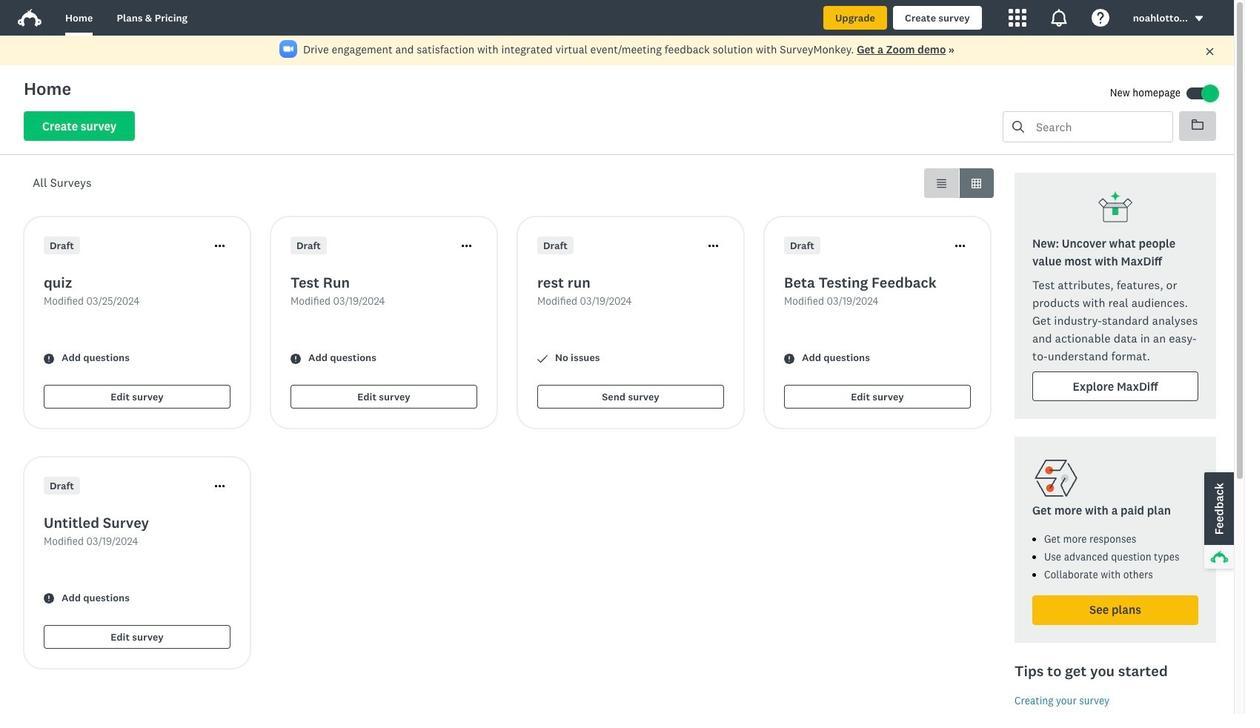 Task type: vqa. For each thing, say whether or not it's contained in the screenshot.
1st Brand logo from the bottom of the page
yes



Task type: locate. For each thing, give the bounding box(es) containing it.
0 horizontal spatial warning image
[[44, 353, 54, 364]]

Search text field
[[1025, 112, 1173, 142]]

search image
[[1013, 121, 1025, 133]]

0 horizontal spatial warning image
[[44, 594, 54, 604]]

notification center icon image
[[1050, 9, 1068, 27]]

1 warning image from the left
[[44, 353, 54, 364]]

2 warning image from the left
[[784, 353, 795, 364]]

folders image
[[1192, 119, 1204, 130], [1192, 119, 1204, 130]]

0 vertical spatial warning image
[[291, 353, 301, 364]]

warning image
[[44, 353, 54, 364], [784, 353, 795, 364]]

products icon image
[[1009, 9, 1027, 27], [1009, 9, 1027, 27]]

1 horizontal spatial warning image
[[784, 353, 795, 364]]

1 vertical spatial warning image
[[44, 594, 54, 604]]

2 folders image from the top
[[1192, 119, 1204, 130]]

group
[[925, 168, 994, 198]]

brand logo image
[[18, 6, 42, 30], [18, 9, 42, 27]]

dropdown arrow icon image
[[1195, 14, 1205, 24], [1196, 16, 1204, 21]]

warning image
[[291, 353, 301, 364], [44, 594, 54, 604]]



Task type: describe. For each thing, give the bounding box(es) containing it.
help icon image
[[1092, 9, 1110, 27]]

search image
[[1013, 121, 1025, 133]]

max diff icon image
[[1098, 191, 1134, 226]]

x image
[[1206, 47, 1215, 56]]

1 brand logo image from the top
[[18, 6, 42, 30]]

1 folders image from the top
[[1192, 119, 1204, 130]]

response based pricing icon image
[[1033, 455, 1080, 502]]

2 brand logo image from the top
[[18, 9, 42, 27]]

1 horizontal spatial warning image
[[291, 353, 301, 364]]

no issues image
[[538, 353, 548, 364]]



